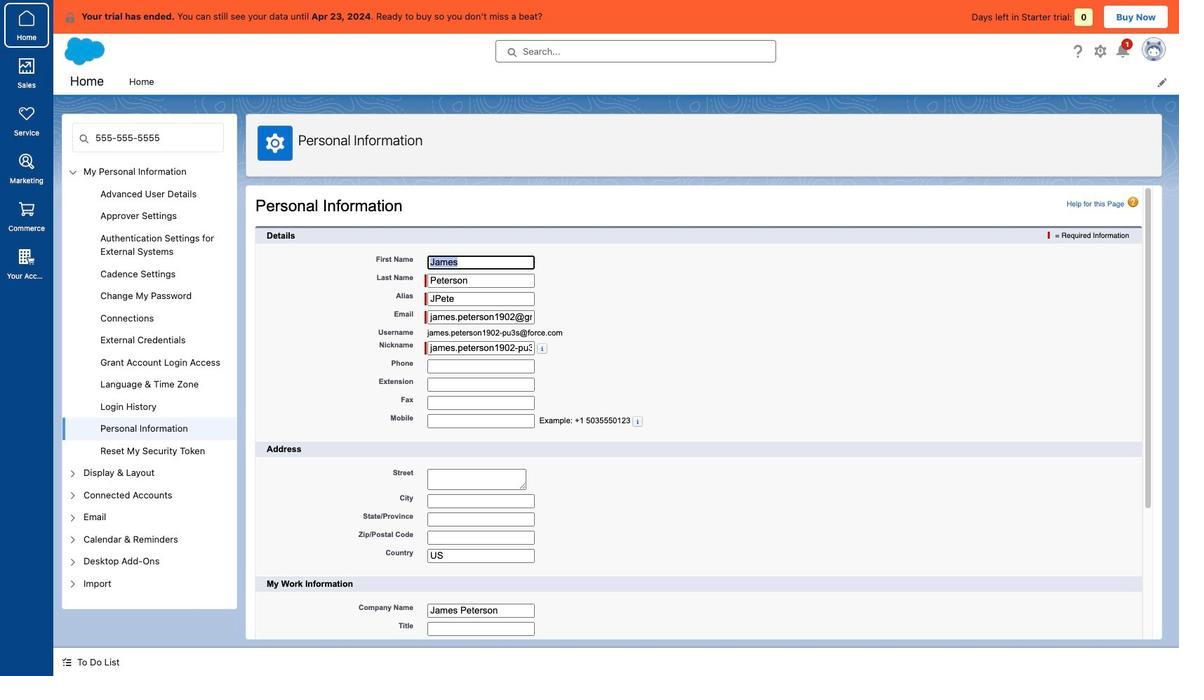 Task type: vqa. For each thing, say whether or not it's contained in the screenshot.
the topmost text default icon
yes



Task type: describe. For each thing, give the bounding box(es) containing it.
setup tree tree
[[63, 161, 237, 609]]

personal information tree item
[[63, 418, 237, 440]]

my personal information tree item
[[63, 161, 237, 462]]



Task type: locate. For each thing, give the bounding box(es) containing it.
text default image
[[65, 12, 76, 23]]

text default image
[[62, 658, 72, 667]]

group
[[63, 183, 237, 462]]

Quick Find search field
[[72, 123, 224, 152]]

list
[[121, 69, 1180, 95]]



